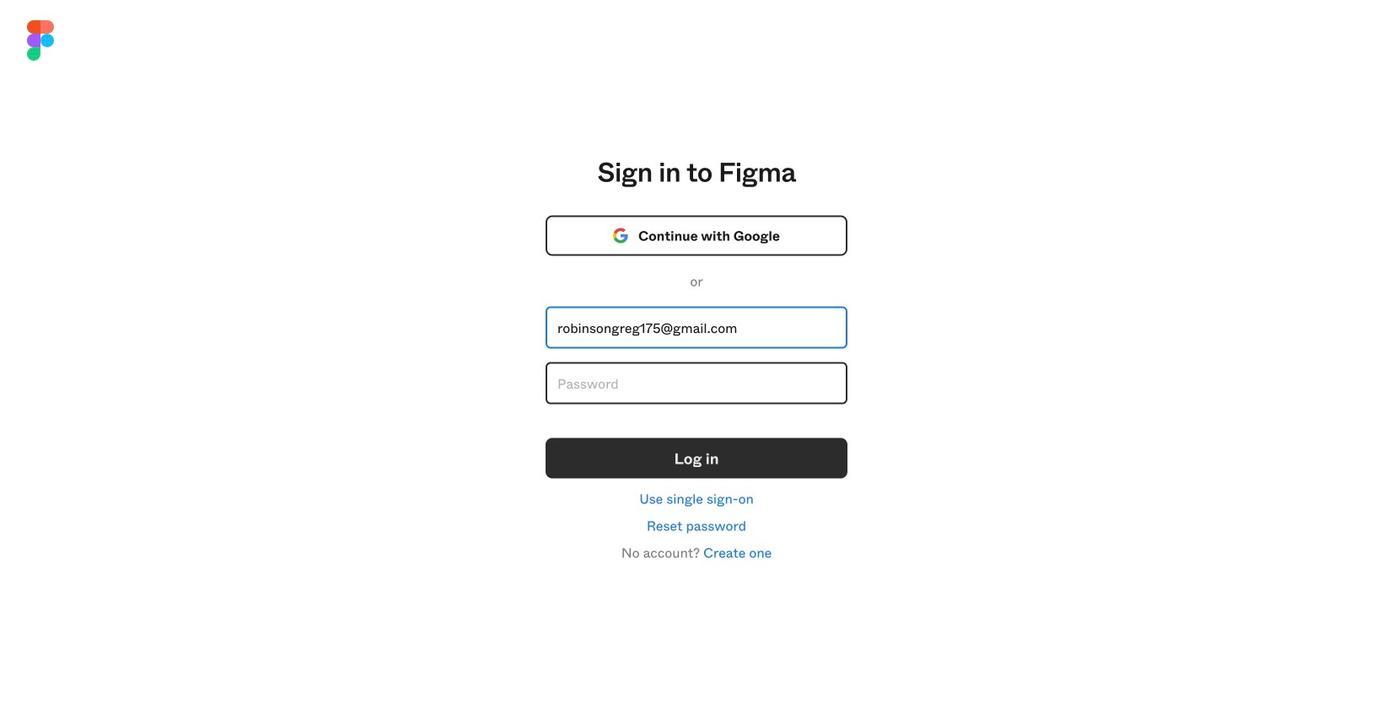 Task type: describe. For each thing, give the bounding box(es) containing it.
Password password field
[[546, 362, 848, 405]]

Email text input email field
[[546, 307, 848, 349]]



Task type: vqa. For each thing, say whether or not it's contained in the screenshot.
community 16 icon
no



